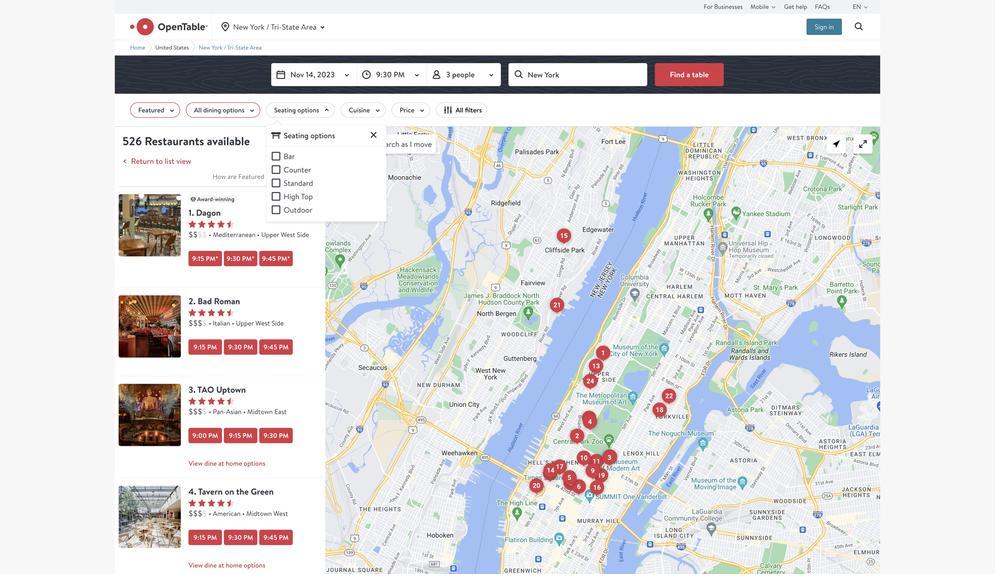 Task type: vqa. For each thing, say whether or not it's contained in the screenshot.
14,
yes



Task type: describe. For each thing, give the bounding box(es) containing it.
green
[[251, 486, 274, 498]]

Please input a Location, Restaurant or Cuisine field
[[509, 63, 648, 86]]

search
[[377, 139, 400, 149]]

18
[[656, 406, 664, 414]]

new york / tri-state area inside dropdown button
[[233, 22, 317, 32]]

seating options button
[[266, 102, 335, 118]]

new york / tri-state area button
[[220, 14, 328, 40]]

featured button
[[130, 102, 180, 118]]

9:45 pm for 2. bad roman
[[264, 343, 289, 352]]

to
[[156, 156, 163, 166]]

17 button
[[553, 460, 567, 475]]

on
[[225, 486, 234, 498]]

526
[[123, 133, 142, 149]]

outdoor
[[284, 205, 313, 215]]

9:15 up tao
[[194, 343, 206, 352]]

how are featured results ranked
[[213, 172, 306, 181]]

23 button
[[543, 466, 558, 481]]

$$$ $ • pan-asian • midtown east
[[189, 407, 287, 417]]

$$$ for 3.
[[189, 407, 202, 417]]

i
[[410, 139, 412, 149]]

2 0 from the left
[[330, 126, 335, 136]]

side for $$
[[297, 230, 309, 239]]

mobile
[[751, 2, 769, 11]]

high top
[[284, 191, 313, 201]]

8
[[569, 480, 573, 487]]

west for 4. tavern on the green
[[274, 509, 288, 518]]

1. dagon
[[189, 207, 221, 219]]

9:15 left 9:30 pm *
[[192, 254, 204, 263]]

6 button
[[572, 480, 586, 495]]

0 horizontal spatial new
[[199, 44, 210, 51]]

upper for $
[[236, 319, 254, 328]]

19 20
[[533, 472, 605, 490]]

10
[[580, 454, 588, 462]]

7
[[608, 453, 612, 461]]

american
[[213, 509, 241, 518]]

united
[[155, 44, 172, 51]]

sign in
[[815, 22, 834, 31]]

bar
[[284, 151, 295, 161]]

ranked
[[287, 172, 306, 181]]

1 vertical spatial tri-
[[227, 44, 236, 51]]

faqs button
[[815, 0, 830, 13]]

• right mediterranean
[[257, 230, 260, 239]]

9:30 pm link for 4. tavern on the green
[[224, 530, 258, 545]]

9:30 up cuisine dropdown button
[[376, 69, 392, 80]]

in
[[829, 22, 834, 31]]

9:45 pm link for 4. tavern on the green
[[259, 530, 293, 545]]

award-
[[197, 195, 215, 203]]

area inside dropdown button
[[301, 22, 317, 32]]

9:30 for 4. tavern on the green's 9:30 pm link
[[228, 533, 242, 542]]

0 0
[[326, 126, 335, 136]]

9:45 for 2. bad roman
[[264, 343, 277, 352]]

en button
[[853, 0, 872, 13]]

20
[[533, 482, 541, 490]]

3 people
[[446, 69, 475, 80]]

standard
[[284, 178, 313, 188]]

1 vertical spatial york
[[212, 44, 223, 51]]

how
[[213, 172, 226, 181]]

9 button
[[586, 464, 600, 479]]

3 for 3
[[608, 454, 612, 462]]

a
[[687, 69, 691, 80]]

5 button
[[563, 470, 577, 485]]

14 button
[[544, 463, 558, 478]]

for
[[704, 2, 713, 11]]

9:00 pm link
[[189, 428, 222, 443]]

view
[[176, 156, 191, 166]]

home for on
[[226, 561, 242, 570]]

dagon
[[196, 207, 221, 219]]

available
[[207, 133, 250, 149]]

22 button
[[662, 389, 677, 404]]

a photo of dagon restaurant image
[[119, 194, 181, 257]]

4.6 stars image
[[189, 499, 235, 507]]

view for 3.
[[189, 459, 203, 468]]

roman
[[214, 295, 240, 307]]

faqs
[[815, 2, 830, 11]]

mobile button
[[751, 0, 780, 13]]

$$$ $ • italian • upper west side
[[189, 318, 284, 328]]

9:30 for the middle 9:30 pm link
[[264, 431, 277, 440]]

state inside new york / tri-state area dropdown button
[[282, 22, 299, 32]]

/ inside dropdown button
[[267, 22, 269, 32]]

1 4.5 stars image from the top
[[189, 220, 235, 228]]

2
[[576, 432, 580, 440]]

return
[[131, 156, 154, 166]]

as
[[402, 139, 408, 149]]

• left pan-
[[209, 407, 211, 416]]

9:15 down 4.6 stars image
[[194, 533, 206, 542]]

seating inside dropdown button
[[274, 106, 296, 115]]

10 11
[[580, 454, 601, 466]]

23
[[547, 470, 554, 478]]

help
[[796, 2, 808, 11]]

east
[[275, 407, 287, 416]]

11 button
[[590, 454, 604, 469]]

17
[[556, 463, 564, 471]]

view for 4.
[[189, 561, 203, 570]]

• left italian
[[209, 319, 211, 328]]

sign in button
[[807, 19, 843, 35]]

side for $
[[272, 319, 284, 328]]

table
[[692, 69, 709, 80]]

9:00
[[193, 431, 207, 440]]

15 button
[[557, 228, 571, 243]]

12 button
[[582, 411, 597, 426]]

top
[[301, 191, 313, 201]]

view dine at home options button for 4. tavern on the green
[[189, 559, 326, 572]]

0 vertical spatial 9:45
[[262, 254, 276, 263]]

4.5 stars image for bad
[[189, 309, 235, 317]]

for businesses button
[[704, 0, 743, 13]]

at for uptown
[[219, 459, 224, 468]]

19 button
[[594, 468, 609, 483]]

16 button
[[590, 481, 605, 496]]

businesses
[[715, 2, 743, 11]]

new inside dropdown button
[[233, 22, 248, 32]]

$$$ for 2.
[[189, 318, 202, 328]]

options inside 'dropdown button'
[[223, 106, 245, 115]]

1 button
[[596, 346, 611, 361]]

9:15 pm for on
[[194, 533, 217, 542]]

9:15 pm link for on
[[189, 530, 222, 545]]

0 horizontal spatial /
[[224, 44, 226, 51]]

the
[[236, 486, 249, 498]]

home for uptown
[[226, 459, 242, 468]]

13 button
[[589, 359, 604, 374]]

0 horizontal spatial area
[[250, 44, 262, 51]]

get
[[785, 2, 795, 11]]

view dine at home options for uptown
[[189, 459, 266, 468]]

midtown inside '$$$ $ • american • midtown west'
[[246, 509, 272, 518]]

1 vertical spatial featured
[[238, 172, 264, 181]]

14,
[[306, 69, 315, 80]]

• right the american at the bottom left of the page
[[242, 509, 245, 518]]

8 button
[[564, 476, 578, 491]]

9:30 for 9:30 pm link associated with 2. bad roman
[[228, 343, 242, 352]]

9:30 pm up price
[[376, 69, 405, 80]]

• right asian
[[243, 407, 246, 416]]

seating options inside dropdown button
[[274, 106, 319, 115]]

west inside $$ $$ • mediterranean • upper west side
[[281, 230, 295, 239]]

3 for 3 people
[[446, 69, 451, 80]]

2 $$ from the left
[[198, 230, 207, 240]]



Task type: locate. For each thing, give the bounding box(es) containing it.
2 horizontal spatial *
[[287, 254, 290, 263]]

all left 'filters'
[[456, 106, 464, 115]]

$ for tavern
[[202, 509, 207, 519]]

1 horizontal spatial 3
[[608, 454, 612, 462]]

2 dine from the top
[[204, 561, 217, 570]]

2 vertical spatial $
[[202, 509, 207, 519]]

0 horizontal spatial *
[[216, 254, 218, 263]]

2023
[[317, 69, 335, 80]]

22
[[666, 392, 673, 400]]

states
[[174, 44, 189, 51]]

9:45 right 9:30 pm *
[[262, 254, 276, 263]]

4.5 stars image
[[189, 220, 235, 228], [189, 309, 235, 317], [189, 397, 235, 405]]

0 horizontal spatial state
[[236, 44, 249, 51]]

9:30 pm for the middle 9:30 pm link
[[264, 431, 289, 440]]

3 left people
[[446, 69, 451, 80]]

9:30 down mediterranean
[[227, 254, 241, 263]]

new right states
[[199, 44, 210, 51]]

options
[[223, 106, 245, 115], [298, 106, 319, 115], [311, 131, 335, 141], [244, 459, 266, 468], [244, 561, 266, 570]]

opentable logo image
[[130, 18, 208, 35]]

9:30 pm down the east
[[264, 431, 289, 440]]

midtown left the east
[[247, 407, 273, 416]]

find a table
[[670, 69, 709, 80]]

state
[[282, 22, 299, 32], [236, 44, 249, 51]]

1 vertical spatial state
[[236, 44, 249, 51]]

2 $$$ from the top
[[189, 407, 202, 417]]

4.5 stars image for tao
[[189, 397, 235, 405]]

featured up 526
[[138, 106, 164, 115]]

2 vertical spatial west
[[274, 509, 288, 518]]

* for 9:30 pm *
[[252, 254, 255, 263]]

nov 14, 2023
[[291, 69, 335, 80]]

$ for bad
[[202, 318, 207, 328]]

4 button
[[583, 415, 598, 430]]

all inside 'dropdown button'
[[194, 106, 202, 115]]

$$
[[189, 230, 198, 240], [198, 230, 207, 240]]

uptown
[[216, 384, 246, 396]]

west for 2. bad roman
[[256, 319, 270, 328]]

new york / tri-state area
[[233, 22, 317, 32], [199, 44, 262, 51]]

* for 9:45 pm *
[[287, 254, 290, 263]]

return to list view button
[[120, 156, 191, 167]]

• down dagon
[[209, 230, 211, 239]]

0 horizontal spatial upper
[[236, 319, 254, 328]]

1 horizontal spatial featured
[[238, 172, 264, 181]]

0 vertical spatial new york / tri-state area
[[233, 22, 317, 32]]

1 vertical spatial area
[[250, 44, 262, 51]]

return to list view
[[131, 156, 191, 166]]

tri- inside dropdown button
[[271, 22, 282, 32]]

$$ down "1."
[[189, 230, 198, 240]]

1 vertical spatial view
[[189, 561, 203, 570]]

results
[[266, 172, 285, 181]]

16
[[594, 484, 601, 492]]

1 $$$ from the top
[[189, 318, 202, 328]]

4.5 stars image down the 2. bad roman
[[189, 309, 235, 317]]

3.
[[189, 384, 196, 396]]

1 vertical spatial $
[[202, 407, 207, 417]]

0 vertical spatial 9:30 pm link
[[224, 340, 258, 355]]

1 vertical spatial view dine at home options button
[[189, 559, 326, 572]]

for businesses
[[704, 2, 743, 11]]

1 dine from the top
[[204, 459, 217, 468]]

0 vertical spatial tri-
[[271, 22, 282, 32]]

0 horizontal spatial featured
[[138, 106, 164, 115]]

1 vertical spatial $$$
[[189, 407, 202, 417]]

1 vertical spatial side
[[272, 319, 284, 328]]

3 4.5 stars image from the top
[[189, 397, 235, 405]]

york inside dropdown button
[[250, 22, 265, 32]]

$$$ down 3. at left bottom
[[189, 407, 202, 417]]

1 horizontal spatial *
[[252, 254, 255, 263]]

9:15 down asian
[[229, 431, 241, 440]]

dine for tao
[[204, 459, 217, 468]]

* left the 9:45 pm *
[[252, 254, 255, 263]]

2 4.5 stars image from the top
[[189, 309, 235, 317]]

9:15 pm down italian
[[194, 343, 217, 352]]

0 vertical spatial area
[[301, 22, 317, 32]]

0 vertical spatial side
[[297, 230, 309, 239]]

1 horizontal spatial tri-
[[271, 22, 282, 32]]

9:15 pm link down the american at the bottom left of the page
[[189, 530, 222, 545]]

1 horizontal spatial /
[[267, 22, 269, 32]]

9:15 pm link down italian
[[189, 340, 222, 355]]

19
[[598, 472, 605, 480]]

0 vertical spatial at
[[219, 459, 224, 468]]

1 vertical spatial midtown
[[246, 509, 272, 518]]

0 vertical spatial york
[[250, 22, 265, 32]]

sign
[[815, 22, 828, 31]]

1 vertical spatial 9:45 pm
[[264, 533, 289, 542]]

1 horizontal spatial upper
[[261, 230, 279, 239]]

9:30 pm down $$$ $ • italian • upper west side
[[228, 343, 253, 352]]

2 view dine at home options button from the top
[[189, 559, 326, 572]]

seating up bar
[[284, 131, 309, 141]]

0 vertical spatial 9:15 pm link
[[189, 340, 222, 355]]

20 button
[[530, 479, 544, 494]]

seating options down seating options dropdown button
[[284, 131, 335, 141]]

en
[[853, 2, 862, 11]]

location detection icon image
[[831, 138, 843, 150]]

0 vertical spatial 3
[[446, 69, 451, 80]]

0 horizontal spatial 3
[[446, 69, 451, 80]]

9:45 pm link down '$$$ $ • american • midtown west'
[[259, 530, 293, 545]]

2 at from the top
[[219, 561, 224, 570]]

2 9:45 pm from the top
[[264, 533, 289, 542]]

0 vertical spatial dine
[[204, 459, 217, 468]]

4.5 stars image down tao
[[189, 397, 235, 405]]

0 vertical spatial featured
[[138, 106, 164, 115]]

0 horizontal spatial side
[[272, 319, 284, 328]]

1 view dine at home options button from the top
[[189, 457, 326, 470]]

3 $ from the top
[[202, 509, 207, 519]]

2 $ from the top
[[202, 407, 207, 417]]

2 vertical spatial 9:45
[[264, 533, 277, 542]]

view dine at home options button for 3. tao uptown
[[189, 457, 326, 470]]

9:45 pm down $$$ $ • italian • upper west side
[[264, 343, 289, 352]]

upper
[[261, 230, 279, 239], [236, 319, 254, 328]]

cuisine button
[[341, 102, 386, 118]]

3 * from the left
[[287, 254, 290, 263]]

3 inside 'button'
[[608, 454, 612, 462]]

$$$ for 4.
[[189, 509, 202, 519]]

9:45 pm for 4. tavern on the green
[[264, 533, 289, 542]]

featured right are
[[238, 172, 264, 181]]

nov 14, 2023 button
[[271, 63, 357, 86]]

2 view dine at home options from the top
[[189, 561, 266, 570]]

all for all dining options
[[194, 106, 202, 115]]

2 vertical spatial 9:30 pm link
[[224, 530, 258, 545]]

2 vertical spatial 4.5 stars image
[[189, 397, 235, 405]]

$$$ down 2.
[[189, 318, 202, 328]]

1 vertical spatial home
[[226, 561, 242, 570]]

view dine at home options for on
[[189, 561, 266, 570]]

0 vertical spatial view
[[189, 459, 203, 468]]

1 vertical spatial at
[[219, 561, 224, 570]]

0 vertical spatial seating
[[274, 106, 296, 115]]

side inside $$$ $ • italian • upper west side
[[272, 319, 284, 328]]

tao
[[198, 384, 214, 396]]

1 vertical spatial 3
[[608, 454, 612, 462]]

midtown inside $$$ $ • pan-asian • midtown east
[[247, 407, 273, 416]]

all inside button
[[456, 106, 464, 115]]

1 horizontal spatial york
[[250, 22, 265, 32]]

a photo of bad roman restaurant image
[[119, 296, 181, 358]]

1 vertical spatial 9:45 pm link
[[259, 530, 293, 545]]

1 at from the top
[[219, 459, 224, 468]]

upper inside $$$ $ • italian • upper west side
[[236, 319, 254, 328]]

$ down 4.6 stars image
[[202, 509, 207, 519]]

9:45 pm link down $$$ $ • italian • upper west side
[[259, 340, 293, 355]]

3 button
[[603, 451, 617, 466]]

15
[[560, 232, 568, 240]]

9:30 pm for 9:30 pm link associated with 2. bad roman
[[228, 343, 253, 352]]

all for all filters
[[456, 106, 464, 115]]

restaurants
[[145, 133, 204, 149]]

1 vertical spatial /
[[224, 44, 226, 51]]

1 vertical spatial 4.5 stars image
[[189, 309, 235, 317]]

0 vertical spatial 9:45 pm link
[[259, 340, 293, 355]]

search icon image
[[854, 21, 865, 33]]

pm inside 9:00 pm link
[[208, 431, 218, 440]]

9:30 pm link down the east
[[259, 428, 293, 443]]

seating options down nov at the top of the page
[[274, 106, 319, 115]]

asian
[[226, 407, 242, 416]]

1 vertical spatial 9:45
[[264, 343, 277, 352]]

1 vertical spatial upper
[[236, 319, 254, 328]]

upper right italian
[[236, 319, 254, 328]]

1 horizontal spatial new
[[233, 22, 248, 32]]

1 vertical spatial 9:15 pm link
[[224, 428, 258, 443]]

0 vertical spatial seating options
[[274, 106, 319, 115]]

9:15 pm down the american at the bottom left of the page
[[194, 533, 217, 542]]

side
[[297, 230, 309, 239], [272, 319, 284, 328]]

1 horizontal spatial all
[[456, 106, 464, 115]]

0 vertical spatial state
[[282, 22, 299, 32]]

a photo of tao uptown restaurant image
[[119, 384, 181, 446]]

4. tavern on the green
[[189, 486, 274, 498]]

0 vertical spatial $
[[202, 318, 207, 328]]

21
[[554, 301, 561, 309]]

1 $$ from the left
[[189, 230, 198, 240]]

0 vertical spatial view dine at home options
[[189, 459, 266, 468]]

1 vertical spatial new
[[199, 44, 210, 51]]

0 vertical spatial upper
[[261, 230, 279, 239]]

tavern
[[198, 486, 223, 498]]

9:30 pm for 4. tavern on the green's 9:30 pm link
[[228, 533, 253, 542]]

0 vertical spatial 9:45 pm
[[264, 343, 289, 352]]

price
[[400, 106, 415, 115]]

* down $$ $$ • mediterranean • upper west side on the left of the page
[[287, 254, 290, 263]]

1 all from the left
[[194, 106, 202, 115]]

tri-
[[271, 22, 282, 32], [227, 44, 236, 51]]

9:30 pm down '$$$ $ • american • midtown west'
[[228, 533, 253, 542]]

1 0 from the left
[[326, 126, 330, 136]]

1 horizontal spatial state
[[282, 22, 299, 32]]

all dining options button
[[186, 102, 260, 118]]

$$ down 1. dagon
[[198, 230, 207, 240]]

6
[[577, 483, 581, 491]]

9:45 pm down '$$$ $ • american • midtown west'
[[264, 533, 289, 542]]

2 all from the left
[[456, 106, 464, 115]]

a photo of tavern on the green restaurant image
[[119, 486, 181, 548]]

1 vertical spatial west
[[256, 319, 270, 328]]

9:15 pm down $$$ $ • pan-asian • midtown east
[[229, 431, 252, 440]]

new up 'new york / tri-state area' link
[[233, 22, 248, 32]]

12
[[586, 414, 593, 422]]

west inside $$$ $ • italian • upper west side
[[256, 319, 270, 328]]

0 vertical spatial view dine at home options button
[[189, 457, 326, 470]]

1 horizontal spatial side
[[297, 230, 309, 239]]

$ left pan-
[[202, 407, 207, 417]]

1 vertical spatial 9:30 pm link
[[259, 428, 293, 443]]

1 view from the top
[[189, 459, 203, 468]]

0 vertical spatial $$$
[[189, 318, 202, 328]]

1 vertical spatial seating
[[284, 131, 309, 141]]

featured inside dropdown button
[[138, 106, 164, 115]]

2 vertical spatial 9:15 pm link
[[189, 530, 222, 545]]

1 9:45 pm link from the top
[[259, 340, 293, 355]]

filters
[[465, 106, 482, 115]]

7 button
[[603, 450, 618, 465]]

9:45 pm link for 2. bad roman
[[259, 340, 293, 355]]

9:45 down $$$ $ • italian • upper west side
[[264, 343, 277, 352]]

24
[[587, 378, 595, 385]]

9:30 pm link down '$$$ $ • american • midtown west'
[[224, 530, 258, 545]]

• down 4.6 stars image
[[209, 509, 211, 518]]

are
[[228, 172, 237, 181]]

0 vertical spatial new
[[233, 22, 248, 32]]

1 vertical spatial view dine at home options
[[189, 561, 266, 570]]

0 horizontal spatial all
[[194, 106, 202, 115]]

9:00 pm
[[193, 431, 218, 440]]

all left dining
[[194, 106, 202, 115]]

dine for tavern
[[204, 561, 217, 570]]

9:45 down '$$$ $ • american • midtown west'
[[264, 533, 277, 542]]

all
[[194, 106, 202, 115], [456, 106, 464, 115]]

3
[[446, 69, 451, 80], [608, 454, 612, 462]]

1 vertical spatial seating options
[[284, 131, 335, 141]]

9:45 for 4. tavern on the green
[[264, 533, 277, 542]]

west inside '$$$ $ • american • midtown west'
[[274, 509, 288, 518]]

find a table button
[[655, 63, 724, 86]]

all filters
[[456, 106, 482, 115]]

* for 9:15 pm *
[[216, 254, 218, 263]]

options inside dropdown button
[[298, 106, 319, 115]]

0 vertical spatial 4.5 stars image
[[189, 220, 235, 228]]

• right italian
[[232, 319, 234, 328]]

9:15 pm link down $$$ $ • pan-asian • midtown east
[[224, 428, 258, 443]]

9:30 down $$$ $ • italian • upper west side
[[228, 343, 242, 352]]

13
[[593, 362, 600, 370]]

0 vertical spatial home
[[226, 459, 242, 468]]

$$$ down 4.6 stars image
[[189, 509, 202, 519]]

0 horizontal spatial york
[[212, 44, 223, 51]]

9:30 down the east
[[264, 431, 277, 440]]

upper for $$
[[261, 230, 279, 239]]

dining
[[203, 106, 221, 115]]

1 home from the top
[[226, 459, 242, 468]]

9:30 pm link for 2. bad roman
[[224, 340, 258, 355]]

9:30 pm link down $$$ $ • italian • upper west side
[[224, 340, 258, 355]]

5 6
[[568, 474, 581, 491]]

midtown down green
[[246, 509, 272, 518]]

at for on
[[219, 561, 224, 570]]

high
[[284, 191, 300, 201]]

10 button
[[577, 451, 591, 466]]

14
[[547, 467, 555, 475]]

west down green
[[274, 509, 288, 518]]

2 9:45 pm link from the top
[[259, 530, 293, 545]]

1 vertical spatial new york / tri-state area
[[199, 44, 262, 51]]

1 vertical spatial 9:15 pm
[[229, 431, 252, 440]]

9:30 down '$$$ $ • american • midtown west'
[[228, 533, 242, 542]]

1 9:45 pm from the top
[[264, 343, 289, 352]]

1 * from the left
[[216, 254, 218, 263]]

0 horizontal spatial tri-
[[227, 44, 236, 51]]

2 vertical spatial 9:15 pm
[[194, 533, 217, 542]]

2 home from the top
[[226, 561, 242, 570]]

counter
[[284, 165, 311, 175]]

1 view dine at home options from the top
[[189, 459, 266, 468]]

2.
[[189, 295, 196, 307]]

2 * from the left
[[252, 254, 255, 263]]

0 vertical spatial west
[[281, 230, 295, 239]]

*
[[216, 254, 218, 263], [252, 254, 255, 263], [287, 254, 290, 263]]

9:15 pm for roman
[[194, 343, 217, 352]]

1 vertical spatial dine
[[204, 561, 217, 570]]

0 vertical spatial 9:15 pm
[[194, 343, 217, 352]]

cuisine
[[349, 106, 370, 115]]

new york / tri-state area link
[[199, 44, 262, 51]]

1 $ from the top
[[202, 318, 207, 328]]

1 horizontal spatial area
[[301, 22, 317, 32]]

0 vertical spatial midtown
[[247, 407, 273, 416]]

york up 'new york / tri-state area' link
[[250, 22, 265, 32]]

9:15 pm link for roman
[[189, 340, 222, 355]]

0 vertical spatial /
[[267, 22, 269, 32]]

9:15 pm link
[[189, 340, 222, 355], [224, 428, 258, 443], [189, 530, 222, 545]]

3 right 11 at the bottom right
[[608, 454, 612, 462]]

* left 9:30 pm *
[[216, 254, 218, 263]]

$$$ $ • american • midtown west
[[189, 509, 288, 519]]

get help button
[[785, 0, 808, 13]]

2 vertical spatial $$$
[[189, 509, 202, 519]]

upper inside $$ $$ • mediterranean • upper west side
[[261, 230, 279, 239]]

west right italian
[[256, 319, 270, 328]]

side inside $$ $$ • mediterranean • upper west side
[[297, 230, 309, 239]]

york
[[250, 22, 265, 32], [212, 44, 223, 51]]

$ for tao
[[202, 407, 207, 417]]

2. bad roman
[[189, 295, 240, 307]]

3. tao uptown
[[189, 384, 246, 396]]

3 $$$ from the top
[[189, 509, 202, 519]]

winning
[[215, 195, 235, 203]]

italian
[[213, 319, 230, 328]]

seating down nov at the top of the page
[[274, 106, 296, 115]]

2 view from the top
[[189, 561, 203, 570]]

upper up the 9:45 pm *
[[261, 230, 279, 239]]

west down outdoor
[[281, 230, 295, 239]]

4.5 stars image down dagon
[[189, 220, 235, 228]]

$ left italian
[[202, 318, 207, 328]]

None field
[[509, 63, 648, 86]]

map region
[[275, 34, 888, 574]]

21 button
[[550, 298, 565, 313]]

seating
[[274, 106, 296, 115], [284, 131, 309, 141]]

york right states
[[212, 44, 223, 51]]

get help
[[785, 2, 808, 11]]



